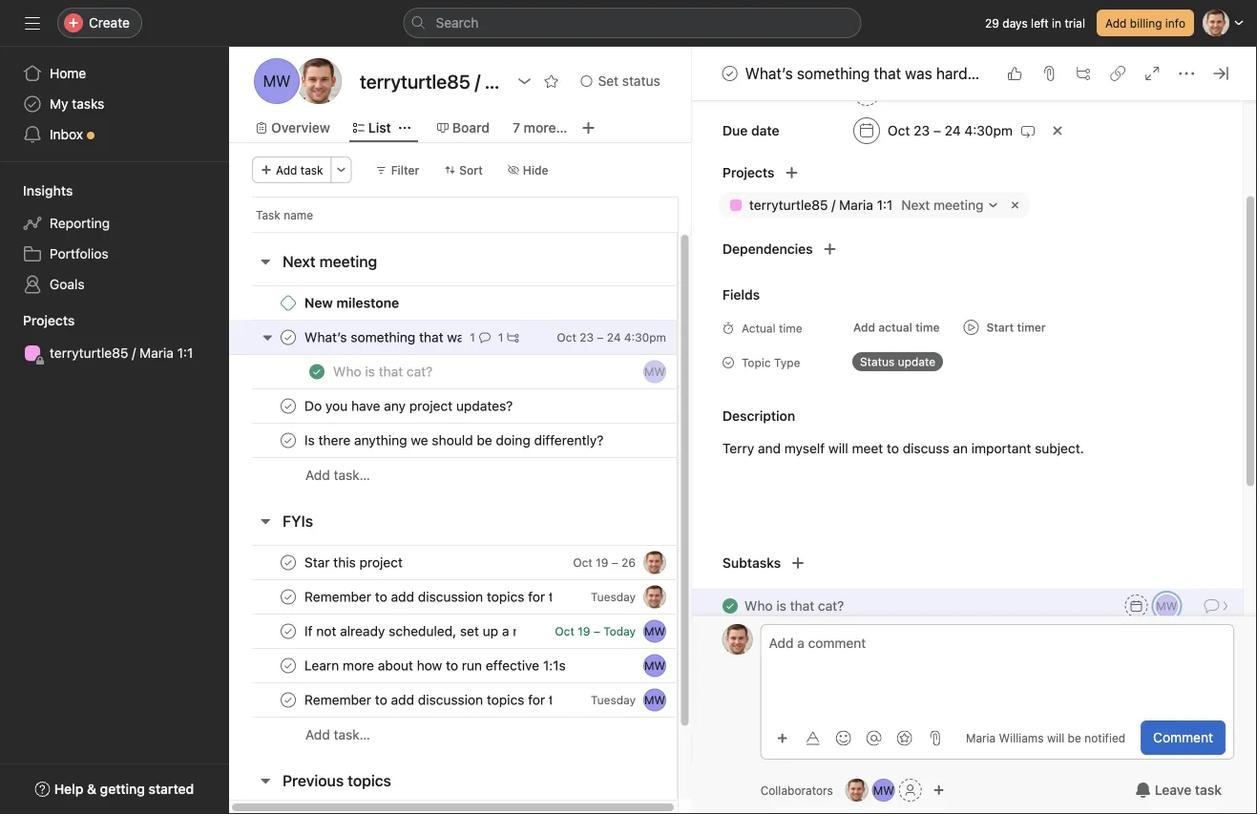 Task type: vqa. For each thing, say whether or not it's contained in the screenshot.
"timer"
yes



Task type: locate. For each thing, give the bounding box(es) containing it.
0 vertical spatial 23
[[914, 123, 930, 139]]

add task… for fyis
[[306, 727, 370, 743]]

collapse task list for this section image left previous
[[258, 773, 273, 789]]

set status button
[[573, 68, 669, 95]]

1 horizontal spatial projects
[[723, 165, 775, 181]]

add down overview 'link'
[[276, 163, 297, 177]]

0 horizontal spatial task
[[301, 163, 323, 177]]

myself
[[784, 441, 825, 457]]

tab actions image
[[399, 122, 410, 134]]

next meeting left remove icon at the top of page
[[901, 198, 984, 213]]

header next meeting tree grid
[[229, 286, 749, 493]]

None text field
[[355, 64, 508, 98]]

collapse task list for this section image left fyis in the left of the page
[[258, 514, 273, 529]]

clear due date image
[[1052, 126, 1063, 137]]

0 horizontal spatial meeting
[[320, 253, 377, 271]]

1 vertical spatial 19
[[578, 625, 591, 638]]

add task… row for fyis
[[229, 717, 749, 752]]

add inside header fyis tree grid
[[306, 727, 330, 743]]

&
[[87, 782, 96, 797]]

Learn more about how to run effective 1:1s text field
[[301, 657, 572, 676]]

terryturtle85 / maria 1:1 link
[[11, 338, 218, 369]]

add task… row down remember to add discussion topics for the next meeting text box
[[229, 717, 749, 752]]

1 horizontal spatial oct 23 – 24 4:30pm
[[888, 123, 1013, 139]]

0 vertical spatial 24
[[945, 123, 961, 139]]

1 vertical spatial next
[[283, 253, 316, 271]]

3 collapse task list for this section image from the top
[[258, 773, 273, 789]]

1 vertical spatial 4:30pm
[[624, 331, 667, 344]]

1:1 left next meeting dropdown button
[[877, 198, 893, 213]]

completed image inside who is that cat? cell
[[306, 360, 328, 383]]

harder
[[937, 64, 982, 83]]

0 vertical spatial collapse task list for this section image
[[258, 254, 273, 269]]

terryturtle85 down add to projects icon
[[749, 198, 828, 213]]

tuesday
[[591, 591, 636, 604], [591, 694, 636, 707]]

tt inside star this project cell
[[648, 556, 662, 570]]

1 vertical spatial remember to add discussion topics for the next meeting cell
[[229, 683, 679, 718]]

description
[[723, 409, 795, 424]]

completed checkbox for if not already scheduled, set up a recurring 1:1 meeting in your calendar "text field"
[[277, 620, 300, 643]]

what's something that was harder than expected? cell
[[229, 320, 679, 355]]

1 horizontal spatial maria
[[839, 198, 873, 213]]

1 vertical spatial add task… button
[[306, 725, 370, 746]]

tuesday up today
[[591, 591, 636, 604]]

mw inside learn more about how to run effective 1:1s cell
[[645, 659, 666, 673]]

expected?
[[1021, 64, 1092, 83]]

19 inside if not already scheduled, set up a recurring 1:1 meeting in your calendar cell
[[578, 625, 591, 638]]

reporting
[[50, 215, 110, 231]]

mw row up remember to add discussion topics for the next meeting text box
[[229, 648, 749, 684]]

meeting up new milestone text field at left
[[320, 253, 377, 271]]

/ down goals link
[[132, 345, 136, 361]]

oct inside the what's something that was harder than expected? dialog
[[888, 123, 910, 139]]

add inside dropdown button
[[853, 321, 875, 335]]

4:30pm inside the what's something that was harder than expected? dialog
[[965, 123, 1013, 139]]

add inside header next meeting "tree grid"
[[306, 467, 330, 483]]

task left more actions icon
[[301, 163, 323, 177]]

1 vertical spatial 1:1
[[177, 345, 193, 361]]

add up previous
[[306, 727, 330, 743]]

more actions for this task image
[[1179, 66, 1195, 81]]

completed image
[[277, 326, 300, 349], [306, 360, 328, 383], [277, 395, 300, 418], [277, 429, 300, 452], [277, 551, 300, 574], [277, 586, 300, 609], [277, 620, 300, 643], [277, 655, 300, 678], [277, 689, 300, 712]]

1 vertical spatial projects button
[[0, 311, 75, 330]]

what's something that was harder than expected? dialog
[[692, 0, 1258, 815]]

0 vertical spatial add task… row
[[229, 457, 749, 493]]

0 horizontal spatial 4:30pm
[[624, 331, 667, 344]]

completed checkbox inside is there anything we should be doing differently? cell
[[277, 429, 300, 452]]

maria left next meeting dropdown button
[[839, 198, 873, 213]]

/ inside projects element
[[132, 345, 136, 361]]

row down who is that cat? cell on the top of page
[[229, 423, 749, 458]]

add subtask image
[[1076, 66, 1091, 81]]

maria
[[839, 198, 873, 213], [140, 345, 174, 361], [966, 732, 996, 745]]

completed checkbox for is there anything we should be doing differently? "text box"
[[277, 429, 300, 452]]

1 horizontal spatial /
[[832, 198, 836, 213]]

add task… up fyis button
[[306, 467, 370, 483]]

1:1 left collapse subtask list for the task what's something that was harder than expected? icon at the top of page
[[177, 345, 193, 361]]

add inside button
[[276, 163, 297, 177]]

add left actual in the right top of the page
[[853, 321, 875, 335]]

1 vertical spatial completed image
[[719, 595, 742, 618]]

add dependencies image
[[822, 242, 838, 257]]

will
[[829, 441, 848, 457], [1047, 732, 1065, 745]]

task… up the star this project text box
[[334, 467, 370, 483]]

maria left williams
[[966, 732, 996, 745]]

maria down goals link
[[140, 345, 174, 361]]

add inside "button"
[[1106, 16, 1127, 30]]

1 remember to add discussion topics for the next meeting cell from the top
[[229, 580, 679, 615]]

1:1
[[877, 198, 893, 213], [177, 345, 193, 361]]

7 more… button
[[513, 117, 568, 138]]

add task… button up "previous topics" 'button'
[[306, 725, 370, 746]]

Completed checkbox
[[306, 360, 328, 383], [277, 551, 300, 574], [277, 586, 300, 609], [719, 595, 742, 618], [277, 620, 300, 643]]

19 left 26
[[596, 556, 609, 570]]

task
[[301, 163, 323, 177], [1195, 783, 1222, 798]]

2 add task… button from the top
[[306, 725, 370, 746]]

to
[[887, 441, 899, 457]]

mw button inside if not already scheduled, set up a recurring 1:1 meeting in your calendar cell
[[644, 620, 667, 643]]

What's something that was harder than expected? text field
[[301, 328, 462, 347]]

24
[[945, 123, 961, 139], [607, 331, 621, 344]]

projects down due date
[[723, 165, 775, 181]]

was
[[906, 64, 933, 83]]

mw inside who is that cat? cell
[[645, 365, 666, 379]]

0 vertical spatial terryturtle85 / maria 1:1
[[749, 198, 893, 213]]

terryturtle85 / maria 1:1 down add to projects icon
[[749, 198, 893, 213]]

1 add task… button from the top
[[306, 465, 370, 486]]

projects button down goals
[[0, 311, 75, 330]]

2 add task… row from the top
[[229, 717, 749, 752]]

start timer button
[[956, 315, 1054, 341]]

0 likes. click to like this task image
[[1007, 66, 1023, 81]]

0 horizontal spatial projects button
[[0, 311, 75, 330]]

create button
[[57, 8, 142, 38]]

reporting link
[[11, 208, 218, 239]]

0 horizontal spatial oct 23 – 24 4:30pm
[[557, 331, 667, 344]]

completed image
[[719, 62, 742, 85], [719, 595, 742, 618]]

add task… for next meeting
[[306, 467, 370, 483]]

1 horizontal spatial 23
[[914, 123, 930, 139]]

0 vertical spatial 1:1
[[877, 198, 893, 213]]

1:1 inside the what's something that was harder than expected? dialog
[[877, 198, 893, 213]]

completed image inside if not already scheduled, set up a recurring 1:1 meeting in your calendar cell
[[277, 620, 300, 643]]

4:30pm
[[965, 123, 1013, 139], [624, 331, 667, 344]]

0 vertical spatial /
[[832, 198, 836, 213]]

completed image left what's
[[719, 62, 742, 85]]

add left billing at the top right
[[1106, 16, 1127, 30]]

mw button inside learn more about how to run effective 1:1s cell
[[644, 655, 667, 678]]

0 vertical spatial mw row
[[229, 354, 749, 390]]

1 button
[[466, 328, 495, 347], [495, 328, 523, 347]]

add task… inside header next meeting "tree grid"
[[306, 467, 370, 483]]

– inside star this project cell
[[612, 556, 619, 570]]

task right leave
[[1195, 783, 1222, 798]]

add task… row
[[229, 457, 749, 493], [229, 717, 749, 752]]

attachments: add a file to this task, what's something that was harder than expected? image
[[1042, 66, 1057, 81]]

formatting image
[[806, 731, 821, 746]]

0 horizontal spatial 19
[[578, 625, 591, 638]]

mw row up is there anything we should be doing differently? "text box"
[[229, 354, 749, 390]]

0 vertical spatial task
[[301, 163, 323, 177]]

0 vertical spatial completed image
[[719, 62, 742, 85]]

row up remember to add discussion topics for the next meeting text field
[[229, 545, 749, 581]]

projects inside the what's something that was harder than expected? dialog
[[723, 165, 775, 181]]

meeting left remove icon at the top of page
[[934, 198, 984, 213]]

projects button
[[692, 160, 775, 187], [0, 311, 75, 330]]

add task…
[[306, 467, 370, 483], [306, 727, 370, 743]]

completed checkbox inside star this project cell
[[277, 551, 300, 574]]

29 days left in trial
[[986, 16, 1086, 30]]

oct
[[888, 123, 910, 139], [557, 331, 577, 344], [573, 556, 593, 570], [555, 625, 575, 638]]

1 tuesday from the top
[[591, 591, 636, 604]]

completed checkbox inside do you have any project updates? cell
[[277, 395, 300, 418]]

emoji image
[[836, 731, 851, 746]]

remember to add discussion topics for the next meeting cell for row under learn more about how to run effective 1:1s text box on the bottom left
[[229, 683, 679, 718]]

that
[[874, 64, 902, 83]]

help
[[54, 782, 83, 797]]

1 horizontal spatial terryturtle85
[[749, 198, 828, 213]]

Star this project text field
[[301, 553, 409, 572]]

19 for – 26
[[596, 556, 609, 570]]

1 horizontal spatial terryturtle85 / maria 1:1
[[749, 198, 893, 213]]

terryturtle85 / maria 1:1 down goals link
[[50, 345, 193, 361]]

dependencies
[[723, 242, 813, 257]]

completed checkbox for learn more about how to run effective 1:1s text box on the bottom left
[[277, 655, 300, 678]]

1 vertical spatial next meeting
[[283, 253, 377, 271]]

tuesday down today
[[591, 694, 636, 707]]

hide button
[[499, 157, 557, 183]]

0 vertical spatial next
[[901, 198, 930, 213]]

will left meet
[[829, 441, 848, 457]]

next meeting up new milestone text field at left
[[283, 253, 377, 271]]

next inside next meeting dropdown button
[[901, 198, 930, 213]]

1 horizontal spatial next meeting
[[901, 198, 984, 213]]

next meeting inside dropdown button
[[901, 198, 984, 213]]

oct inside if not already scheduled, set up a recurring 1:1 meeting in your calendar cell
[[555, 625, 575, 638]]

home link
[[11, 58, 218, 89]]

remember to add discussion topics for the next meeting cell down learn more about how to run effective 1:1s text box on the bottom left
[[229, 683, 679, 718]]

1 task… from the top
[[334, 467, 370, 483]]

completed image for completed checkbox within what's something that was harder than expected? cell
[[277, 326, 300, 349]]

add task… row down is there anything we should be doing differently? "text box"
[[229, 457, 749, 493]]

toolbar
[[769, 724, 949, 752]]

completed checkbox inside who is that cat? cell
[[306, 360, 328, 383]]

notified
[[1085, 732, 1126, 745]]

1 vertical spatial tuesday
[[591, 694, 636, 707]]

terryturtle85 / maria 1:1 inside the what's something that was harder than expected? dialog
[[749, 198, 893, 213]]

task… inside header next meeting "tree grid"
[[334, 467, 370, 483]]

collapse task list for this section image for next meeting
[[258, 254, 273, 269]]

meeting inside next meeting dropdown button
[[934, 198, 984, 213]]

previous topics button
[[283, 764, 391, 798]]

completed image inside is there anything we should be doing differently? cell
[[277, 429, 300, 452]]

insights element
[[0, 174, 229, 304]]

2 vertical spatial collapse task list for this section image
[[258, 773, 273, 789]]

portfolios
[[50, 246, 109, 262]]

insights button
[[0, 181, 73, 201]]

meeting
[[934, 198, 984, 213], [320, 253, 377, 271]]

task name row
[[229, 197, 749, 232]]

tt button
[[644, 551, 667, 574], [644, 586, 667, 609], [723, 625, 753, 655], [846, 779, 869, 802]]

Who is that cat? text field
[[329, 362, 439, 381]]

Remember to add discussion topics for the next meeting text field
[[301, 691, 553, 710]]

1 vertical spatial add task…
[[306, 727, 370, 743]]

2 mw row from the top
[[229, 648, 749, 684]]

1 vertical spatial will
[[1047, 732, 1065, 745]]

row up learn more about how to run effective 1:1s cell
[[229, 580, 749, 615]]

0 vertical spatial meeting
[[934, 198, 984, 213]]

19 inside star this project cell
[[596, 556, 609, 570]]

1 vertical spatial meeting
[[320, 253, 377, 271]]

0 vertical spatial add task… button
[[306, 465, 370, 486]]

completed checkbox inside learn more about how to run effective 1:1s cell
[[277, 655, 300, 678]]

completed image inside learn more about how to run effective 1:1s cell
[[277, 655, 300, 678]]

add task… inside header fyis tree grid
[[306, 727, 370, 743]]

1 vertical spatial terryturtle85
[[50, 345, 128, 361]]

add task… button inside header fyis tree grid
[[306, 725, 370, 746]]

– inside the what's something that was harder than expected? dialog
[[934, 123, 941, 139]]

0 vertical spatial next meeting
[[901, 198, 984, 213]]

2 completed image from the top
[[719, 595, 742, 618]]

1 horizontal spatial will
[[1047, 732, 1065, 745]]

0 horizontal spatial terryturtle85 / maria 1:1
[[50, 345, 193, 361]]

1 horizontal spatial time
[[916, 321, 940, 335]]

2 tuesday from the top
[[591, 694, 636, 707]]

info
[[1166, 16, 1186, 30]]

1 vertical spatial mw row
[[229, 648, 749, 684]]

1 vertical spatial collapse task list for this section image
[[258, 514, 273, 529]]

/ up add dependencies image
[[832, 198, 836, 213]]

task for add task
[[301, 163, 323, 177]]

2 add task… from the top
[[306, 727, 370, 743]]

add task… up "previous topics" 'button'
[[306, 727, 370, 743]]

Is there anything we should be doing differently? text field
[[301, 431, 610, 450]]

next meeting
[[901, 198, 984, 213], [283, 253, 377, 271]]

completed image for remember to add discussion topics for the next meeting text field completed option
[[277, 586, 300, 609]]

collapse task list for this section image for fyis
[[258, 514, 273, 529]]

set
[[598, 73, 619, 89]]

0 vertical spatial will
[[829, 441, 848, 457]]

0 horizontal spatial /
[[132, 345, 136, 361]]

19 for – today
[[578, 625, 591, 638]]

1 add task… from the top
[[306, 467, 370, 483]]

previous
[[283, 772, 344, 790]]

time inside dropdown button
[[916, 321, 940, 335]]

leave task button
[[1124, 773, 1235, 808]]

topic type
[[742, 357, 800, 370]]

add for add task… button in the header fyis tree grid
[[306, 727, 330, 743]]

do you have any project updates? cell
[[229, 389, 679, 424]]

name
[[284, 208, 313, 222]]

add tab image
[[581, 120, 596, 136]]

mw button
[[644, 360, 667, 383], [1155, 595, 1178, 618], [644, 620, 667, 643], [644, 655, 667, 678], [644, 689, 667, 712], [873, 779, 896, 802]]

1 horizontal spatial 4:30pm
[[965, 123, 1013, 139]]

0 vertical spatial oct 23 – 24 4:30pm
[[888, 123, 1013, 139]]

2 collapse task list for this section image from the top
[[258, 514, 273, 529]]

time right actual
[[779, 322, 802, 336]]

0 horizontal spatial 1
[[470, 331, 475, 344]]

left
[[1031, 16, 1049, 30]]

1 horizontal spatial meeting
[[934, 198, 984, 213]]

row
[[252, 231, 678, 233], [229, 286, 749, 321], [229, 320, 749, 355], [229, 389, 749, 424], [229, 423, 749, 458], [229, 545, 749, 581], [229, 580, 749, 615], [229, 614, 749, 649], [229, 683, 749, 718]]

1 vertical spatial oct 23 – 24 4:30pm
[[557, 331, 667, 344]]

comment button
[[1141, 721, 1226, 755]]

add task… button up fyis button
[[306, 465, 370, 486]]

projects button down due date
[[692, 160, 775, 187]]

0 vertical spatial projects
[[723, 165, 775, 181]]

1 horizontal spatial 1
[[498, 331, 504, 344]]

1 horizontal spatial next
[[901, 198, 930, 213]]

1 1 from the left
[[470, 331, 475, 344]]

is there anything we should be doing differently? cell
[[229, 423, 679, 458]]

1 horizontal spatial 24
[[945, 123, 961, 139]]

add up fyis in the left of the page
[[306, 467, 330, 483]]

0 horizontal spatial projects
[[23, 313, 75, 328]]

0 vertical spatial task…
[[334, 467, 370, 483]]

task… up previous topics
[[334, 727, 370, 743]]

meeting inside next meeting button
[[320, 253, 377, 271]]

row up do you have any project updates? cell
[[229, 320, 749, 355]]

1 horizontal spatial 1:1
[[877, 198, 893, 213]]

0 horizontal spatial 24
[[607, 331, 621, 344]]

my tasks
[[50, 96, 104, 112]]

completed checkbox inside if not already scheduled, set up a recurring 1:1 meeting in your calendar cell
[[277, 620, 300, 643]]

hide
[[523, 163, 549, 177]]

19 left today
[[578, 625, 591, 638]]

add task… button for fyis
[[306, 725, 370, 746]]

getting
[[100, 782, 145, 797]]

more…
[[524, 120, 568, 136]]

0 horizontal spatial terryturtle85
[[50, 345, 128, 361]]

completed image inside star this project cell
[[277, 551, 300, 574]]

1 vertical spatial 23
[[580, 331, 594, 344]]

remember to add discussion topics for the next meeting cell
[[229, 580, 679, 615], [229, 683, 679, 718]]

assignee
[[723, 85, 780, 101]]

23
[[914, 123, 930, 139], [580, 331, 594, 344]]

1 add task… row from the top
[[229, 457, 749, 493]]

0 vertical spatial tuesday
[[591, 591, 636, 604]]

completed image for completed option within if not already scheduled, set up a recurring 1:1 meeting in your calendar cell
[[277, 620, 300, 643]]

home
[[50, 65, 86, 81]]

task… inside header fyis tree grid
[[334, 727, 370, 743]]

remember to add discussion topics for the next meeting cell up if not already scheduled, set up a recurring 1:1 meeting in your calendar "text field"
[[229, 580, 679, 615]]

1 vertical spatial task…
[[334, 727, 370, 743]]

0 horizontal spatial time
[[779, 322, 802, 336]]

row containing 1
[[229, 320, 749, 355]]

completed milestone image
[[281, 296, 296, 311]]

0 horizontal spatial maria
[[140, 345, 174, 361]]

search list box
[[403, 8, 862, 38]]

remember to add discussion topics for the next meeting cell for row on top of learn more about how to run effective 1:1s cell
[[229, 580, 679, 615]]

1 vertical spatial 24
[[607, 331, 621, 344]]

Completed checkbox
[[719, 62, 742, 85], [277, 326, 300, 349], [277, 395, 300, 418], [277, 429, 300, 452], [277, 655, 300, 678], [277, 689, 300, 712]]

goals
[[50, 276, 85, 292]]

collapse task list for this section image down task
[[258, 254, 273, 269]]

oct 19 – 26
[[573, 556, 636, 570]]

tasks
[[72, 96, 104, 112]]

1 collapse task list for this section image from the top
[[258, 254, 273, 269]]

will left be
[[1047, 732, 1065, 745]]

completed checkbox inside the what's something that was harder than expected? dialog
[[719, 595, 742, 618]]

1 vertical spatial add task… row
[[229, 717, 749, 752]]

terryturtle85 down goals
[[50, 345, 128, 361]]

2 remember to add discussion topics for the next meeting cell from the top
[[229, 683, 679, 718]]

subtasks
[[723, 556, 781, 572]]

add to starred image
[[544, 74, 559, 89]]

0 horizontal spatial 1:1
[[177, 345, 193, 361]]

1 vertical spatial projects
[[23, 313, 75, 328]]

collapse task list for this section image
[[258, 254, 273, 269], [258, 514, 273, 529], [258, 773, 273, 789]]

what's
[[745, 64, 793, 83]]

type
[[774, 357, 800, 370]]

row up who is that cat? cell on the top of page
[[229, 286, 749, 321]]

header fyis tree grid
[[229, 545, 749, 752]]

2 task… from the top
[[334, 727, 370, 743]]

1 horizontal spatial 19
[[596, 556, 609, 570]]

1 horizontal spatial task
[[1195, 783, 1222, 798]]

task inside the what's something that was harder than expected? dialog
[[1195, 783, 1222, 798]]

1 vertical spatial terryturtle85 / maria 1:1
[[50, 345, 193, 361]]

2 horizontal spatial maria
[[966, 732, 996, 745]]

completed image down subtasks dropdown button
[[719, 595, 742, 618]]

/
[[832, 198, 836, 213], [132, 345, 136, 361]]

mw row
[[229, 354, 749, 390], [229, 648, 749, 684]]

time right actual in the right top of the page
[[916, 321, 940, 335]]

learn more about how to run effective 1:1s cell
[[229, 648, 679, 684]]

completed image inside do you have any project updates? cell
[[277, 395, 300, 418]]

1 vertical spatial maria
[[140, 345, 174, 361]]

an
[[953, 441, 968, 457]]

7 more…
[[513, 120, 568, 136]]

full screen image
[[1145, 66, 1160, 81]]

add
[[1106, 16, 1127, 30], [276, 163, 297, 177], [853, 321, 875, 335], [306, 467, 330, 483], [306, 727, 330, 743]]

0 vertical spatial remember to add discussion topics for the next meeting cell
[[229, 580, 679, 615]]

0 vertical spatial 19
[[596, 556, 609, 570]]

fields
[[723, 287, 760, 303]]

1 vertical spatial task
[[1195, 783, 1222, 798]]

projects down goals
[[23, 313, 75, 328]]

0 vertical spatial add task…
[[306, 467, 370, 483]]

0 vertical spatial projects button
[[692, 160, 775, 187]]

0 horizontal spatial next
[[283, 253, 316, 271]]

0 vertical spatial terryturtle85
[[749, 198, 828, 213]]

in
[[1052, 16, 1062, 30]]

portfolios link
[[11, 239, 218, 269]]

0 vertical spatial 4:30pm
[[965, 123, 1013, 139]]

add task… button
[[306, 465, 370, 486], [306, 725, 370, 746]]

0 horizontal spatial 23
[[580, 331, 594, 344]]

1 vertical spatial /
[[132, 345, 136, 361]]



Task type: describe. For each thing, give the bounding box(es) containing it.
completed checkbox for remember to add discussion topics for the next meeting text field
[[277, 586, 300, 609]]

actual time
[[742, 322, 802, 336]]

tuesday for mw
[[591, 694, 636, 707]]

next meeting button
[[283, 244, 377, 279]]

add billing info
[[1106, 16, 1186, 30]]

sort
[[460, 163, 483, 177]]

23 inside the what's something that was harder than expected? dialog
[[914, 123, 930, 139]]

list
[[368, 120, 391, 136]]

0 horizontal spatial next meeting
[[283, 253, 377, 271]]

completed image for completed option within who is that cat? cell
[[306, 360, 328, 383]]

status
[[860, 356, 895, 369]]

oct 23 – 24 4:30pm inside what's something that was harder than expected? cell
[[557, 331, 667, 344]]

topics
[[348, 772, 391, 790]]

show options image
[[517, 74, 532, 89]]

Task Name text field
[[745, 596, 844, 617]]

previous topics
[[283, 772, 391, 790]]

completed checkbox for remember to add discussion topics for the next meeting text box
[[277, 689, 300, 712]]

trial
[[1065, 16, 1086, 30]]

completed checkbox for the star this project text box
[[277, 551, 300, 574]]

set status
[[598, 73, 660, 89]]

hide sidebar image
[[25, 15, 40, 31]]

projects element
[[0, 304, 229, 372]]

add to projects image
[[784, 166, 799, 181]]

add task… button for next meeting
[[306, 465, 370, 486]]

list link
[[353, 117, 391, 138]]

completed checkbox for "do you have any project updates?" "text box"
[[277, 395, 300, 418]]

collaborators
[[761, 784, 833, 797]]

2 1 button from the left
[[495, 328, 523, 347]]

due date
[[723, 123, 779, 139]]

oct inside what's something that was harder than expected? cell
[[557, 331, 577, 344]]

overview link
[[256, 117, 330, 138]]

sort button
[[436, 157, 492, 183]]

completed image for completed checkbox within the is there anything we should be doing differently? cell
[[277, 429, 300, 452]]

mw inside if not already scheduled, set up a recurring 1:1 meeting in your calendar cell
[[645, 625, 666, 638]]

1 1 button from the left
[[466, 328, 495, 347]]

24 inside what's something that was harder than expected? cell
[[607, 331, 621, 344]]

billing
[[1130, 16, 1163, 30]]

search
[[436, 15, 479, 31]]

task
[[256, 208, 281, 222]]

started
[[149, 782, 194, 797]]

If not already scheduled, set up a recurring 1:1 meeting in your calendar text field
[[301, 622, 517, 641]]

Remember to add discussion topics for the next meeting text field
[[301, 588, 553, 607]]

completed checkbox inside what's something that was harder than expected? cell
[[277, 326, 300, 349]]

comment
[[1154, 730, 1214, 746]]

completed image for completed option within star this project cell
[[277, 551, 300, 574]]

collapse subtask list for the task what's something that was harder than expected? image
[[260, 330, 275, 345]]

discuss
[[903, 441, 949, 457]]

add subtasks image
[[790, 556, 806, 572]]

7
[[513, 120, 520, 136]]

goals link
[[11, 269, 218, 300]]

new milestone cell
[[229, 286, 679, 321]]

important
[[972, 441, 1031, 457]]

task name
[[256, 208, 313, 222]]

add for next meeting's add task… button
[[306, 467, 330, 483]]

overview
[[271, 120, 330, 136]]

oct 19 – today
[[555, 625, 636, 638]]

next meeting button
[[897, 195, 1004, 216]]

2 1 from the left
[[498, 331, 504, 344]]

close details image
[[1214, 66, 1229, 81]]

New milestone text field
[[301, 294, 405, 313]]

tuesday for tt
[[591, 591, 636, 604]]

add task
[[276, 163, 323, 177]]

oct inside star this project cell
[[573, 556, 593, 570]]

today
[[604, 625, 636, 638]]

fyis button
[[283, 504, 313, 539]]

tt button inside star this project cell
[[644, 551, 667, 574]]

global element
[[0, 47, 229, 161]]

completed image for completed checkbox for remember to add discussion topics for the next meeting text box
[[277, 689, 300, 712]]

1 mw row from the top
[[229, 354, 749, 390]]

inbox link
[[11, 119, 218, 150]]

status update
[[860, 356, 936, 369]]

24 inside the what's something that was harder than expected? dialog
[[945, 123, 961, 139]]

copy task link image
[[1111, 66, 1126, 81]]

next inside next meeting button
[[283, 253, 316, 271]]

more actions image
[[336, 164, 347, 176]]

search button
[[403, 8, 862, 38]]

– inside what's something that was harder than expected? cell
[[597, 331, 604, 344]]

board
[[452, 120, 490, 136]]

add actual time
[[853, 321, 940, 335]]

terryturtle85 inside projects element
[[50, 345, 128, 361]]

at mention image
[[867, 731, 882, 746]]

1:1 inside terryturtle85 / maria 1:1 link
[[177, 345, 193, 361]]

williams
[[999, 732, 1044, 745]]

subject.
[[1035, 441, 1084, 457]]

and
[[758, 441, 781, 457]]

if not already scheduled, set up a recurring 1:1 meeting in your calendar cell
[[229, 614, 679, 649]]

task… for next meeting
[[334, 467, 370, 483]]

terry
[[723, 441, 754, 457]]

toolbar inside the what's something that was harder than expected? dialog
[[769, 724, 949, 752]]

create
[[89, 15, 130, 31]]

start timer
[[987, 321, 1046, 335]]

task… for fyis
[[334, 727, 370, 743]]

26
[[622, 556, 636, 570]]

actual
[[742, 322, 776, 336]]

Do you have any project updates? text field
[[301, 397, 519, 416]]

Completed milestone checkbox
[[281, 296, 296, 311]]

repeats image
[[1020, 124, 1036, 139]]

days
[[1003, 16, 1028, 30]]

terryturtle85 / maria 1:1 inside projects element
[[50, 345, 193, 361]]

timer
[[1017, 321, 1046, 335]]

help & getting started button
[[23, 773, 207, 807]]

status update button
[[845, 349, 970, 376]]

fyis
[[283, 512, 313, 530]]

completed image for completed checkbox in the do you have any project updates? cell
[[277, 395, 300, 418]]

add or remove collaborators image
[[934, 785, 945, 796]]

my tasks link
[[11, 89, 218, 119]]

1 horizontal spatial projects button
[[692, 160, 775, 187]]

row up is there anything we should be doing differently? "text box"
[[229, 389, 749, 424]]

row down learn more about how to run effective 1:1s text box on the bottom left
[[229, 683, 749, 718]]

mw inside remember to add discussion topics for the next meeting cell
[[645, 694, 666, 707]]

23 inside what's something that was harder than expected? cell
[[580, 331, 594, 344]]

appreciations image
[[897, 731, 913, 746]]

insert an object image
[[777, 733, 788, 744]]

inbox
[[50, 127, 83, 142]]

2 vertical spatial maria
[[966, 732, 996, 745]]

who is that cat? cell
[[229, 354, 679, 390]]

attach a file or paste an image image
[[928, 731, 943, 746]]

start
[[987, 321, 1014, 335]]

oct 23 – 24 4:30pm inside the what's something that was harder than expected? dialog
[[888, 123, 1013, 139]]

update
[[898, 356, 936, 369]]

1 completed image from the top
[[719, 62, 742, 85]]

row down sort dropdown button
[[252, 231, 678, 233]]

than
[[986, 64, 1017, 83]]

0 horizontal spatial will
[[829, 441, 848, 457]]

add for add actual time dropdown button
[[853, 321, 875, 335]]

/ inside the what's something that was harder than expected? dialog
[[832, 198, 836, 213]]

star this project cell
[[229, 545, 679, 581]]

terryturtle85 inside the what's something that was harder than expected? dialog
[[749, 198, 828, 213]]

– inside if not already scheduled, set up a recurring 1:1 meeting in your calendar cell
[[594, 625, 600, 638]]

add actual time button
[[845, 315, 948, 341]]

help & getting started
[[54, 782, 194, 797]]

remove image
[[1008, 198, 1023, 213]]

insights
[[23, 183, 73, 199]]

topic
[[742, 357, 771, 370]]

what's something that was harder than expected?
[[745, 64, 1092, 83]]

completed checkbox inside the what's something that was harder than expected? dialog
[[719, 62, 742, 85]]

add task… row for next meeting
[[229, 457, 749, 493]]

4:30pm inside what's something that was harder than expected? cell
[[624, 331, 667, 344]]

be
[[1068, 732, 1082, 745]]

terry and myself will meet to discuss an important subject.
[[723, 441, 1084, 457]]

row up learn more about how to run effective 1:1s text box on the bottom left
[[229, 614, 749, 649]]

maria inside projects element
[[140, 345, 174, 361]]

something
[[797, 64, 870, 83]]

meet
[[852, 441, 883, 457]]

maria williams will be notified
[[966, 732, 1126, 745]]

task for leave task
[[1195, 783, 1222, 798]]

filter button
[[367, 157, 428, 183]]

actual
[[879, 321, 912, 335]]

status
[[623, 73, 660, 89]]

mw button inside who is that cat? cell
[[644, 360, 667, 383]]

completed image for completed checkbox inside the learn more about how to run effective 1:1s cell
[[277, 655, 300, 678]]

0 vertical spatial maria
[[839, 198, 873, 213]]

leave task
[[1155, 783, 1222, 798]]

leave
[[1155, 783, 1192, 798]]

board link
[[437, 117, 490, 138]]



